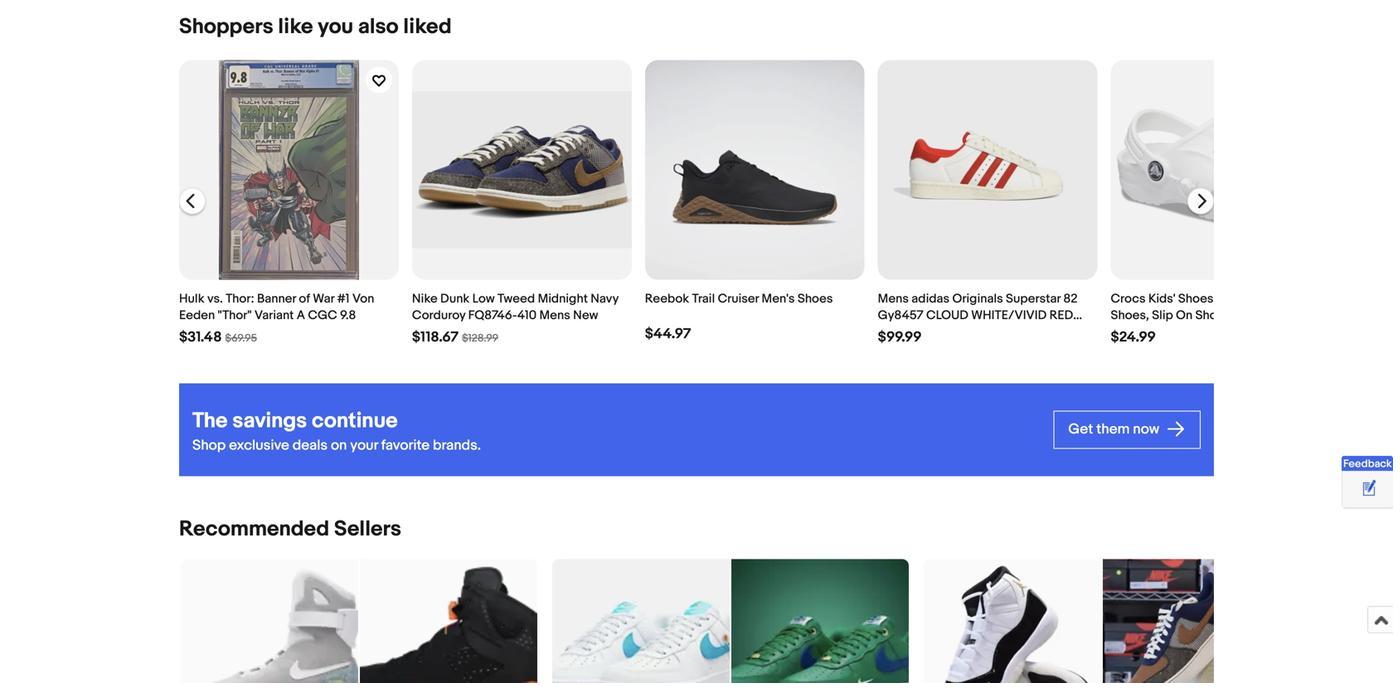 Task type: vqa. For each thing, say whether or not it's contained in the screenshot.
red
yes



Task type: describe. For each thing, give the bounding box(es) containing it.
war
[[313, 292, 334, 307]]

slip
[[1152, 308, 1174, 323]]

previous price $128.99 text field
[[462, 332, 499, 345]]

new
[[573, 308, 598, 323]]

superstar
[[1006, 292, 1061, 307]]

-
[[1217, 292, 1222, 307]]

mens adidas originals superstar 82 gy8457 cloud white/vivid red shoes
[[878, 292, 1078, 340]]

now
[[1133, 421, 1160, 438]]

banner
[[257, 292, 296, 307]]

red
[[1050, 308, 1074, 323]]

sellers
[[334, 517, 401, 543]]

a
[[297, 308, 305, 323]]

"thor"
[[218, 308, 252, 323]]

$99.99
[[878, 329, 922, 346]]

of
[[299, 292, 310, 307]]

baya
[[1224, 292, 1251, 307]]

brands.
[[433, 437, 481, 455]]

$44.97
[[645, 326, 691, 343]]

shoppers like you also liked
[[179, 14, 452, 40]]

corduroy
[[412, 308, 466, 323]]

feedback
[[1344, 458, 1392, 471]]

shoes,
[[1111, 308, 1150, 323]]

exclusive
[[229, 437, 289, 455]]

get them now
[[1069, 421, 1163, 438]]

trail
[[692, 292, 715, 307]]

the savings continue link
[[192, 408, 1041, 436]]

and
[[1282, 308, 1303, 323]]

variant
[[255, 308, 294, 323]]

the savings continue shop exclusive deals on your favorite brands.
[[192, 409, 481, 455]]

like
[[278, 14, 313, 40]]

girls
[[1111, 325, 1138, 340]]

410
[[518, 308, 537, 323]]

nike
[[412, 292, 438, 307]]

adidas
[[912, 292, 950, 307]]

men's
[[762, 292, 795, 307]]

crocs
[[1111, 292, 1146, 307]]

favorite
[[381, 437, 430, 455]]

$44.97 text field
[[645, 326, 691, 343]]

water
[[1294, 292, 1327, 307]]

nike dunk low tweed midnight navy corduroy fq8746-410 mens new $118.67 $128.99
[[412, 292, 619, 346]]



Task type: locate. For each thing, give the bounding box(es) containing it.
shoppers
[[179, 14, 273, 40]]

tweed
[[498, 292, 535, 307]]

reebok trail cruiser men's shoes
[[645, 292, 833, 307]]

navy
[[591, 292, 619, 307]]

1 vertical spatial mens
[[540, 308, 571, 323]]

mens inside nike dunk low tweed midnight navy corduroy fq8746-410 mens new $118.67 $128.99
[[540, 308, 571, 323]]

get them now link
[[1054, 411, 1201, 449]]

white/vivid
[[972, 308, 1047, 323]]

low
[[473, 292, 495, 307]]

cruiser
[[718, 292, 759, 307]]

$128.99
[[462, 332, 499, 345]]

shoes down gy8457
[[878, 325, 914, 340]]

mens
[[878, 292, 909, 307], [540, 308, 571, 323]]

#1
[[337, 292, 350, 307]]

hulk
[[179, 292, 205, 307]]

them
[[1097, 421, 1130, 438]]

cgc
[[308, 308, 337, 323]]

$118.67 text field
[[412, 329, 459, 346]]

midnight
[[538, 292, 588, 307]]

the
[[192, 409, 228, 434]]

savings
[[232, 409, 307, 434]]

$31.48
[[179, 329, 222, 346]]

shoes down -
[[1196, 308, 1231, 323]]

0 horizontal spatial mens
[[540, 308, 571, 323]]

$69.95
[[225, 332, 257, 345]]

for
[[1234, 308, 1249, 323]]

$31.48 text field
[[179, 329, 222, 346]]

thor:
[[226, 292, 254, 307]]

shoes
[[798, 292, 833, 307], [1179, 292, 1214, 307], [1196, 308, 1231, 323], [878, 325, 914, 340]]

$99.99 text field
[[878, 329, 922, 346]]

eeden
[[179, 308, 215, 323]]

you
[[318, 14, 353, 40]]

kids'
[[1149, 292, 1176, 307]]

fq8746-
[[468, 308, 518, 323]]

dunk
[[440, 292, 470, 307]]

recommended
[[179, 517, 329, 543]]

shop
[[192, 437, 226, 455]]

1 horizontal spatial mens
[[878, 292, 909, 307]]

shoes inside mens adidas originals superstar 82 gy8457 cloud white/vivid red shoes
[[878, 325, 914, 340]]

deals
[[293, 437, 328, 455]]

reebok
[[645, 292, 689, 307]]

also
[[358, 14, 399, 40]]

on
[[1176, 308, 1193, 323]]

$118.67
[[412, 329, 459, 346]]

mens up gy8457
[[878, 292, 909, 307]]

von
[[352, 292, 374, 307]]

originals
[[953, 292, 1003, 307]]

previous price $69.95 text field
[[225, 332, 257, 345]]

boys
[[1252, 308, 1279, 323]]

0 vertical spatial mens
[[878, 292, 909, 307]]

gy8457
[[878, 308, 924, 323]]

clogs,
[[1254, 292, 1291, 307]]

9.8
[[340, 308, 356, 323]]

mens down midnight
[[540, 308, 571, 323]]

vs.
[[207, 292, 223, 307]]

hulk vs. thor: banner of war #1 von eeden "thor" variant a cgc 9.8 $31.48 $69.95
[[179, 292, 374, 346]]

shoes up on
[[1179, 292, 1214, 307]]

mens inside mens adidas originals superstar 82 gy8457 cloud white/vivid red shoes
[[878, 292, 909, 307]]

liked
[[403, 14, 452, 40]]

your
[[350, 437, 378, 455]]

cloud
[[927, 308, 969, 323]]

shoes right the men's
[[798, 292, 833, 307]]

on
[[331, 437, 347, 455]]

$24.99
[[1111, 329, 1156, 346]]

recommended sellers
[[179, 517, 401, 543]]

82
[[1064, 292, 1078, 307]]

$24.99 text field
[[1111, 329, 1156, 346]]

continue
[[312, 409, 398, 434]]

crocs kids' shoes - baya clogs, water shoes, slip on shoes for boys and girls
[[1111, 292, 1327, 340]]

get
[[1069, 421, 1094, 438]]



